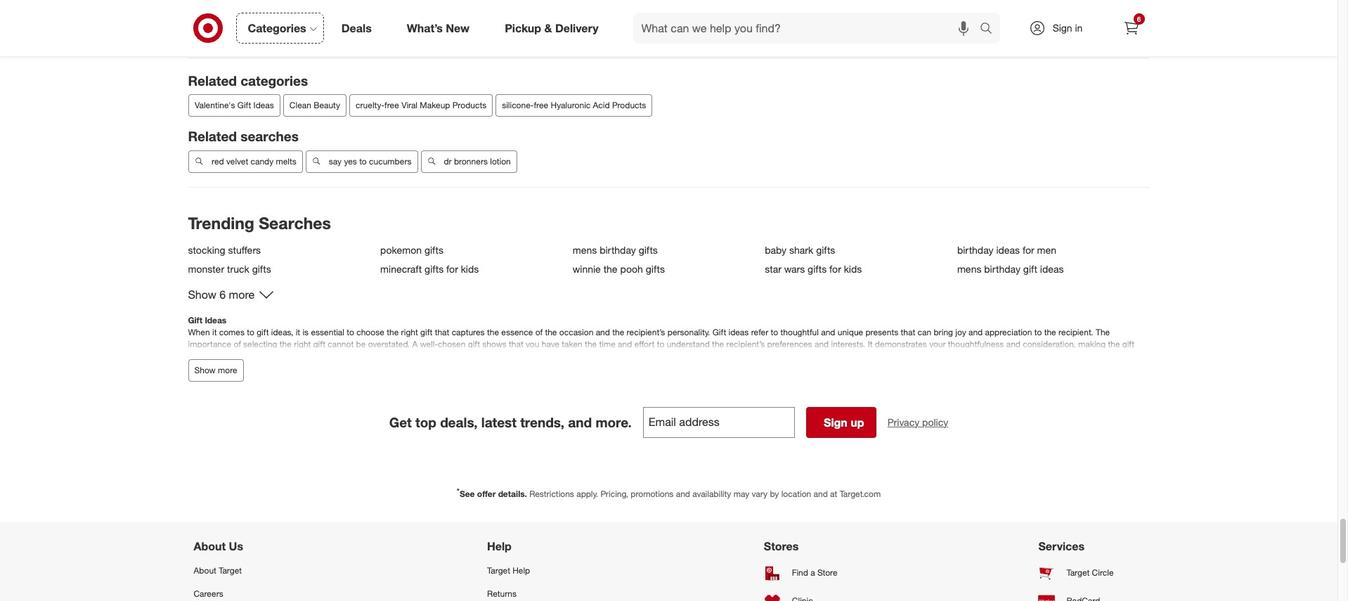 Task type: describe. For each thing, give the bounding box(es) containing it.
searches
[[241, 128, 299, 144]]

mens birthday gifts
[[573, 244, 658, 256]]

the up consideration,
[[1045, 327, 1057, 337]]

0 vertical spatial ideas
[[997, 244, 1020, 256]]

us
[[229, 539, 243, 553]]

the up the 'have'
[[545, 327, 557, 337]]

the up overstated.
[[387, 327, 399, 337]]

and down selecting
[[254, 351, 268, 361]]

it's
[[352, 351, 362, 361]]

to up cannot on the left
[[347, 327, 354, 337]]

1 horizontal spatial for
[[830, 263, 842, 275]]

gifts down pokemon gifts
[[425, 263, 444, 275]]

ideas inside 'gift ideas when it comes to gift ideas, it is essential to choose the right gift that captures the essence of the occasion and the recipient's personality. gift ideas refer to thoughtful and unique presents that can bring joy and appreciation to the recipient. the importance of selecting the right gift cannot be overstated. a well-chosen gift shows that you have taken the time and effort to understand the recipient's preferences and interests. it demonstrates your thoughtfulness and consideration, making the gift more meaningful and memorable. whether it's a birthday, anniversary, or any other special occasion, choosing the right gift is crucial in making the recipient feel valued and cherished.'
[[205, 315, 227, 325]]

the up choosing
[[585, 339, 597, 349]]

the right understand
[[712, 339, 724, 349]]

returns link
[[487, 582, 577, 601]]

valentine's gift ideas link
[[188, 95, 280, 117]]

thoughtfulness
[[948, 339, 1004, 349]]

see
[[460, 488, 475, 499]]

the down ideas,
[[280, 339, 292, 349]]

red velvet candy melts link
[[188, 151, 303, 173]]

categories
[[241, 72, 308, 88]]

target help
[[487, 565, 530, 576]]

winnie the pooh gifts
[[573, 263, 665, 275]]

say yes to cucumbers
[[329, 156, 411, 167]]

availability
[[693, 488, 732, 499]]

show for show more
[[194, 365, 216, 375]]

policy
[[923, 416, 949, 428]]

0 horizontal spatial of
[[234, 339, 241, 349]]

sign for sign up
[[824, 415, 848, 429]]

other
[[478, 351, 498, 361]]

any
[[462, 351, 476, 361]]

get top deals, latest trends, and more.
[[389, 414, 632, 430]]

location
[[782, 488, 812, 499]]

0 horizontal spatial recipient's
[[627, 327, 665, 337]]

melts
[[276, 156, 296, 167]]

a inside 'gift ideas when it comes to gift ideas, it is essential to choose the right gift that captures the essence of the occasion and the recipient's personality. gift ideas refer to thoughtful and unique presents that can bring joy and appreciation to the recipient. the importance of selecting the right gift cannot be overstated. a well-chosen gift shows that you have taken the time and effort to understand the recipient's preferences and interests. it demonstrates your thoughtfulness and consideration, making the gift more meaningful and memorable. whether it's a birthday, anniversary, or any other special occasion, choosing the right gift is crucial in making the recipient feel valued and cherished.'
[[364, 351, 369, 361]]

preferences
[[768, 339, 813, 349]]

1 kids from the left
[[461, 263, 479, 275]]

joy
[[956, 327, 967, 337]]

mens birthday gifts link
[[573, 244, 757, 256]]

choose
[[357, 327, 385, 337]]

cherished.
[[836, 351, 876, 361]]

free for cruelty-
[[384, 100, 399, 111]]

mens for mens birthday gifts
[[573, 244, 597, 256]]

find a store
[[792, 568, 838, 578]]

0 horizontal spatial help
[[487, 539, 512, 553]]

effort
[[635, 339, 655, 349]]

for for men
[[1023, 244, 1035, 256]]

to up selecting
[[247, 327, 254, 337]]

red velvet candy melts
[[211, 156, 296, 167]]

circle
[[1092, 568, 1114, 578]]

and left at
[[814, 488, 828, 499]]

2 horizontal spatial ideas
[[1041, 263, 1064, 275]]

store
[[818, 568, 838, 578]]

recipient.
[[1059, 327, 1094, 337]]

may
[[734, 488, 750, 499]]

thoughtful
[[781, 327, 819, 337]]

star
[[765, 263, 782, 275]]

and up thoughtfulness
[[969, 327, 983, 337]]

the down the
[[1108, 339, 1120, 349]]

more inside 'gift ideas when it comes to gift ideas, it is essential to choose the right gift that captures the essence of the occasion and the recipient's personality. gift ideas refer to thoughtful and unique presents that can bring joy and appreciation to the recipient. the importance of selecting the right gift cannot be overstated. a well-chosen gift shows that you have taken the time and effort to understand the recipient's preferences and interests. it demonstrates your thoughtfulness and consideration, making the gift more meaningful and memorable. whether it's a birthday, anniversary, or any other special occasion, choosing the right gift is crucial in making the recipient feel valued and cherished.'
[[188, 351, 208, 361]]

special
[[500, 351, 527, 361]]

star wars gifts for kids
[[765, 263, 862, 275]]

about for about us
[[194, 539, 226, 553]]

2 it from the left
[[296, 327, 300, 337]]

0 vertical spatial making
[[1079, 339, 1106, 349]]

gifts up minecraft gifts for kids
[[425, 244, 444, 256]]

interests.
[[831, 339, 866, 349]]

offer
[[477, 488, 496, 499]]

sign up
[[824, 415, 865, 429]]

by
[[770, 488, 779, 499]]

privacy
[[888, 416, 920, 428]]

a
[[412, 339, 418, 349]]

well-
[[420, 339, 438, 349]]

essential
[[311, 327, 345, 337]]

feel
[[777, 351, 790, 361]]

&
[[545, 21, 552, 35]]

you
[[526, 339, 540, 349]]

meaningful
[[210, 351, 251, 361]]

0 horizontal spatial right
[[294, 339, 311, 349]]

privacy policy link
[[888, 415, 949, 429]]

say
[[329, 156, 341, 167]]

related searches
[[188, 128, 299, 144]]

dr
[[444, 156, 452, 167]]

monster truck gifts link
[[188, 263, 372, 275]]

1 horizontal spatial help
[[513, 565, 530, 576]]

services
[[1039, 539, 1085, 553]]

baby
[[765, 244, 787, 256]]

it
[[868, 339, 873, 349]]

pokemon
[[380, 244, 422, 256]]

shows
[[483, 339, 507, 349]]

show 6 more button
[[188, 286, 275, 303]]

the down mens birthday gifts
[[604, 263, 618, 275]]

products for cruelty-free viral makeup products
[[452, 100, 486, 111]]

what's
[[407, 21, 443, 35]]

0 vertical spatial is
[[303, 327, 309, 337]]

6 inside show 6 more button
[[220, 287, 226, 302]]

and left more.
[[568, 414, 592, 430]]

and left the "unique"
[[821, 327, 836, 337]]

the down time
[[605, 351, 617, 361]]

valentine's gift ideas
[[194, 100, 274, 111]]

gifts up winnie the pooh gifts "link"
[[639, 244, 658, 256]]

target.com
[[840, 488, 881, 499]]

sign up button
[[806, 407, 877, 438]]

silicone-
[[502, 100, 534, 111]]

memorable.
[[270, 351, 315, 361]]

about target
[[194, 565, 242, 576]]

monster
[[188, 263, 224, 275]]

careers link
[[194, 582, 300, 601]]

1 horizontal spatial a
[[811, 568, 815, 578]]

beauty
[[313, 100, 340, 111]]

pokemon gifts
[[380, 244, 444, 256]]

1 horizontal spatial that
[[509, 339, 524, 349]]

pickup
[[505, 21, 541, 35]]

latest
[[481, 414, 517, 430]]

overstated.
[[368, 339, 410, 349]]

show more
[[194, 365, 237, 375]]

ideas,
[[271, 327, 293, 337]]



Task type: locate. For each thing, give the bounding box(es) containing it.
a
[[364, 351, 369, 361], [811, 568, 815, 578]]

stuffers
[[228, 244, 261, 256]]

1 horizontal spatial ideas
[[253, 100, 274, 111]]

importance
[[188, 339, 231, 349]]

recipient's up recipient
[[727, 339, 765, 349]]

0 vertical spatial help
[[487, 539, 512, 553]]

making down the
[[1079, 339, 1106, 349]]

red
[[211, 156, 224, 167]]

sign in
[[1053, 22, 1083, 34]]

0 horizontal spatial gift
[[188, 315, 203, 325]]

for down pokemon gifts link
[[447, 263, 458, 275]]

find
[[792, 568, 809, 578]]

target circle
[[1067, 568, 1114, 578]]

and left availability
[[676, 488, 690, 499]]

captures
[[452, 327, 485, 337]]

can
[[918, 327, 932, 337]]

pooh
[[620, 263, 643, 275]]

birthday for mens birthday gift ideas
[[985, 263, 1021, 275]]

cruelty-free viral makeup products link
[[349, 95, 493, 117]]

men
[[1037, 244, 1057, 256]]

your
[[930, 339, 946, 349]]

free left hyaluronic
[[534, 100, 548, 111]]

stocking stuffers link
[[188, 244, 372, 256]]

related up the red
[[188, 128, 237, 144]]

2 horizontal spatial target
[[1067, 568, 1090, 578]]

the up shows
[[487, 327, 499, 337]]

0 horizontal spatial that
[[435, 327, 450, 337]]

promotions
[[631, 488, 674, 499]]

None text field
[[643, 407, 795, 438]]

free for silicone-
[[534, 100, 548, 111]]

to
[[359, 156, 367, 167], [247, 327, 254, 337], [347, 327, 354, 337], [771, 327, 779, 337], [1035, 327, 1042, 337], [657, 339, 665, 349]]

silicone-free hyaluronic acid products link
[[495, 95, 652, 117]]

1 horizontal spatial in
[[1075, 22, 1083, 34]]

categories
[[248, 21, 306, 35]]

1 vertical spatial related
[[188, 128, 237, 144]]

searches
[[259, 213, 331, 233]]

it right ideas,
[[296, 327, 300, 337]]

truck
[[227, 263, 249, 275]]

0 vertical spatial about
[[194, 539, 226, 553]]

0 horizontal spatial target
[[219, 565, 242, 576]]

2 kids from the left
[[844, 263, 862, 275]]

1 horizontal spatial kids
[[844, 263, 862, 275]]

to right "effort"
[[657, 339, 665, 349]]

1 products from the left
[[452, 100, 486, 111]]

sign left 6 link
[[1053, 22, 1073, 34]]

about up about target
[[194, 539, 226, 553]]

target circle link
[[1039, 559, 1144, 587]]

returns
[[487, 589, 517, 599]]

chosen
[[438, 339, 466, 349]]

0 horizontal spatial in
[[689, 351, 695, 361]]

target left circle
[[1067, 568, 1090, 578]]

right down "effort"
[[619, 351, 636, 361]]

0 horizontal spatial kids
[[461, 263, 479, 275]]

wars
[[785, 263, 805, 275]]

birthday down birthday ideas for men on the top right of the page
[[985, 263, 1021, 275]]

recipient
[[742, 351, 774, 361]]

clean
[[289, 100, 311, 111]]

1 vertical spatial is
[[653, 351, 659, 361]]

1 horizontal spatial ideas
[[997, 244, 1020, 256]]

makeup
[[420, 100, 450, 111]]

that up chosen
[[435, 327, 450, 337]]

0 horizontal spatial a
[[364, 351, 369, 361]]

a right it's
[[364, 351, 369, 361]]

ideas up comes
[[205, 315, 227, 325]]

ideas
[[253, 100, 274, 111], [205, 315, 227, 325]]

and right valued
[[820, 351, 834, 361]]

shark
[[790, 244, 814, 256]]

to right refer
[[771, 327, 779, 337]]

making down understand
[[697, 351, 725, 361]]

more down importance
[[188, 351, 208, 361]]

1 vertical spatial about
[[194, 565, 216, 576]]

star wars gifts for kids link
[[765, 263, 949, 275]]

ideas down birthday ideas for men link
[[1041, 263, 1064, 275]]

anniversary,
[[406, 351, 450, 361]]

mens up "winnie"
[[573, 244, 597, 256]]

sign
[[1053, 22, 1073, 34], [824, 415, 848, 429]]

the left recipient
[[727, 351, 739, 361]]

2 vertical spatial right
[[619, 351, 636, 361]]

2 vertical spatial ideas
[[729, 327, 749, 337]]

1 horizontal spatial right
[[401, 327, 418, 337]]

more inside show more 'button'
[[218, 365, 237, 375]]

or
[[452, 351, 460, 361]]

show inside 'button'
[[194, 365, 216, 375]]

it
[[212, 327, 217, 337], [296, 327, 300, 337]]

1 horizontal spatial it
[[296, 327, 300, 337]]

target down us
[[219, 565, 242, 576]]

is left essential
[[303, 327, 309, 337]]

0 vertical spatial ideas
[[253, 100, 274, 111]]

1 vertical spatial of
[[234, 339, 241, 349]]

of down comes
[[234, 339, 241, 349]]

* see offer details. restrictions apply. pricing, promotions and availability may vary by location and at target.com
[[457, 486, 881, 499]]

gifts up the star wars gifts for kids
[[816, 244, 836, 256]]

1 horizontal spatial recipient's
[[727, 339, 765, 349]]

mens for mens birthday gift ideas
[[958, 263, 982, 275]]

2 vertical spatial more
[[218, 365, 237, 375]]

0 horizontal spatial making
[[697, 351, 725, 361]]

1 horizontal spatial sign
[[1053, 22, 1073, 34]]

1 related from the top
[[188, 72, 237, 88]]

about up careers
[[194, 565, 216, 576]]

2 about from the top
[[194, 565, 216, 576]]

gift right personality.
[[713, 327, 726, 337]]

show down monster
[[188, 287, 216, 302]]

0 vertical spatial sign
[[1053, 22, 1073, 34]]

gift up the when
[[188, 315, 203, 325]]

cruelty-
[[355, 100, 384, 111]]

and
[[596, 327, 610, 337], [821, 327, 836, 337], [969, 327, 983, 337], [618, 339, 632, 349], [815, 339, 829, 349], [1007, 339, 1021, 349], [254, 351, 268, 361], [820, 351, 834, 361], [568, 414, 592, 430], [676, 488, 690, 499], [814, 488, 828, 499]]

gifts right truck at top
[[252, 263, 271, 275]]

products right acid
[[612, 100, 646, 111]]

ideas left refer
[[729, 327, 749, 337]]

that down essence
[[509, 339, 524, 349]]

in left 6 link
[[1075, 22, 1083, 34]]

dr bronners lotion link
[[420, 151, 517, 173]]

it up importance
[[212, 327, 217, 337]]

1 it from the left
[[212, 327, 217, 337]]

What can we help you find? suggestions appear below search field
[[633, 13, 983, 44]]

about for about target
[[194, 565, 216, 576]]

mens down birthday ideas for men on the top right of the page
[[958, 263, 982, 275]]

and down appreciation
[[1007, 339, 1021, 349]]

1 horizontal spatial is
[[653, 351, 659, 361]]

a right the find on the bottom right
[[811, 568, 815, 578]]

1 free from the left
[[384, 100, 399, 111]]

essence
[[502, 327, 533, 337]]

mens birthday gift ideas
[[958, 263, 1064, 275]]

0 horizontal spatial 6
[[220, 287, 226, 302]]

2 free from the left
[[534, 100, 548, 111]]

related for related categories
[[188, 72, 237, 88]]

0 vertical spatial more
[[229, 287, 255, 302]]

more down truck at top
[[229, 287, 255, 302]]

occasion,
[[529, 351, 565, 361]]

birthday for mens birthday gifts
[[600, 244, 636, 256]]

for for kids
[[447, 263, 458, 275]]

have
[[542, 339, 560, 349]]

that up demonstrates at the bottom right of page
[[901, 327, 916, 337]]

free inside "silicone-free hyaluronic acid products" link
[[534, 100, 548, 111]]

gifts down mens birthday gifts link
[[646, 263, 665, 275]]

0 vertical spatial right
[[401, 327, 418, 337]]

gifts right wars
[[808, 263, 827, 275]]

0 vertical spatial gift
[[237, 100, 251, 111]]

1 vertical spatial gift
[[188, 315, 203, 325]]

1 horizontal spatial products
[[612, 100, 646, 111]]

cruelty-free viral makeup products
[[355, 100, 486, 111]]

1 vertical spatial show
[[194, 365, 216, 375]]

1 about from the top
[[194, 539, 226, 553]]

0 horizontal spatial sign
[[824, 415, 848, 429]]

0 vertical spatial in
[[1075, 22, 1083, 34]]

kids down baby shark gifts link
[[844, 263, 862, 275]]

0 horizontal spatial for
[[447, 263, 458, 275]]

6 link
[[1116, 13, 1147, 44]]

6 inside 6 link
[[1137, 15, 1141, 23]]

pickup & delivery link
[[493, 13, 616, 44]]

selecting
[[243, 339, 277, 349]]

top
[[416, 414, 437, 430]]

help up target help
[[487, 539, 512, 553]]

and up time
[[596, 327, 610, 337]]

that
[[435, 327, 450, 337], [901, 327, 916, 337], [509, 339, 524, 349]]

birthday up mens birthday gift ideas
[[958, 244, 994, 256]]

ideas up mens birthday gift ideas
[[997, 244, 1020, 256]]

1 vertical spatial recipient's
[[727, 339, 765, 349]]

help up returns link
[[513, 565, 530, 576]]

about target link
[[194, 559, 300, 582]]

2 horizontal spatial right
[[619, 351, 636, 361]]

show inside button
[[188, 287, 216, 302]]

show down importance
[[194, 365, 216, 375]]

sign for sign in
[[1053, 22, 1073, 34]]

0 horizontal spatial mens
[[573, 244, 597, 256]]

bronners
[[454, 156, 488, 167]]

refer
[[751, 327, 769, 337]]

right up memorable.
[[294, 339, 311, 349]]

show for show 6 more
[[188, 287, 216, 302]]

0 horizontal spatial free
[[384, 100, 399, 111]]

0 horizontal spatial it
[[212, 327, 217, 337]]

categories link
[[236, 13, 324, 44]]

minecraft gifts for kids
[[380, 263, 479, 275]]

1 vertical spatial mens
[[958, 263, 982, 275]]

target
[[219, 565, 242, 576], [487, 565, 510, 576], [1067, 568, 1090, 578]]

demonstrates
[[875, 339, 927, 349]]

0 vertical spatial recipient's
[[627, 327, 665, 337]]

viral
[[401, 100, 417, 111]]

taken
[[562, 339, 583, 349]]

making
[[1079, 339, 1106, 349], [697, 351, 725, 361]]

1 vertical spatial ideas
[[1041, 263, 1064, 275]]

is down "effort"
[[653, 351, 659, 361]]

1 horizontal spatial 6
[[1137, 15, 1141, 23]]

0 horizontal spatial ideas
[[729, 327, 749, 337]]

in down understand
[[689, 351, 695, 361]]

apply.
[[577, 488, 598, 499]]

1 horizontal spatial gift
[[237, 100, 251, 111]]

2 related from the top
[[188, 128, 237, 144]]

right up the a
[[401, 327, 418, 337]]

birthday
[[600, 244, 636, 256], [958, 244, 994, 256], [985, 263, 1021, 275]]

when
[[188, 327, 210, 337]]

2 horizontal spatial for
[[1023, 244, 1035, 256]]

for left men
[[1023, 244, 1035, 256]]

bring
[[934, 327, 953, 337]]

in inside 'gift ideas when it comes to gift ideas, it is essential to choose the right gift that captures the essence of the occasion and the recipient's personality. gift ideas refer to thoughtful and unique presents that can bring joy and appreciation to the recipient. the importance of selecting the right gift cannot be overstated. a well-chosen gift shows that you have taken the time and effort to understand the recipient's preferences and interests. it demonstrates your thoughtfulness and consideration, making the gift more meaningful and memorable. whether it's a birthday, anniversary, or any other special occasion, choosing the right gift is crucial in making the recipient feel valued and cherished.'
[[689, 351, 695, 361]]

birthday up winnie the pooh gifts
[[600, 244, 636, 256]]

clean beauty link
[[283, 95, 346, 117]]

of up the 'you'
[[536, 327, 543, 337]]

more.
[[596, 414, 632, 430]]

to up consideration,
[[1035, 327, 1042, 337]]

2 vertical spatial gift
[[713, 327, 726, 337]]

for down baby shark gifts link
[[830, 263, 842, 275]]

gift
[[1024, 263, 1038, 275], [257, 327, 269, 337], [421, 327, 433, 337], [313, 339, 326, 349], [468, 339, 480, 349], [1123, 339, 1135, 349], [638, 351, 650, 361]]

free inside cruelty-free viral makeup products link
[[384, 100, 399, 111]]

0 horizontal spatial is
[[303, 327, 309, 337]]

ideas inside 'gift ideas when it comes to gift ideas, it is essential to choose the right gift that captures the essence of the occasion and the recipient's personality. gift ideas refer to thoughtful and unique presents that can bring joy and appreciation to the recipient. the importance of selecting the right gift cannot be overstated. a well-chosen gift shows that you have taken the time and effort to understand the recipient's preferences and interests. it demonstrates your thoughtfulness and consideration, making the gift more meaningful and memorable. whether it's a birthday, anniversary, or any other special occasion, choosing the right gift is crucial in making the recipient feel valued and cherished.'
[[729, 327, 749, 337]]

stocking
[[188, 244, 225, 256]]

to right yes
[[359, 156, 367, 167]]

sign inside "button"
[[824, 415, 848, 429]]

products right 'makeup'
[[452, 100, 486, 111]]

sign left up
[[824, 415, 848, 429]]

0 horizontal spatial products
[[452, 100, 486, 111]]

show more button
[[188, 359, 244, 382]]

related for related searches
[[188, 128, 237, 144]]

personality.
[[668, 327, 710, 337]]

1 vertical spatial ideas
[[205, 315, 227, 325]]

1 vertical spatial more
[[188, 351, 208, 361]]

0 vertical spatial related
[[188, 72, 237, 88]]

2 horizontal spatial that
[[901, 327, 916, 337]]

1 horizontal spatial target
[[487, 565, 510, 576]]

1 vertical spatial a
[[811, 568, 815, 578]]

0 vertical spatial show
[[188, 287, 216, 302]]

yes
[[344, 156, 357, 167]]

1 vertical spatial help
[[513, 565, 530, 576]]

and up valued
[[815, 339, 829, 349]]

1 horizontal spatial free
[[534, 100, 548, 111]]

products for silicone-free hyaluronic acid products
[[612, 100, 646, 111]]

related up valentine's
[[188, 72, 237, 88]]

0 vertical spatial 6
[[1137, 15, 1141, 23]]

1 vertical spatial in
[[689, 351, 695, 361]]

cannot
[[328, 339, 354, 349]]

2 horizontal spatial gift
[[713, 327, 726, 337]]

more inside show 6 more button
[[229, 287, 255, 302]]

1 vertical spatial 6
[[220, 287, 226, 302]]

gift down related categories
[[237, 100, 251, 111]]

ideas down categories
[[253, 100, 274, 111]]

1 vertical spatial sign
[[824, 415, 848, 429]]

1 horizontal spatial of
[[536, 327, 543, 337]]

birthday,
[[371, 351, 403, 361]]

presents
[[866, 327, 899, 337]]

recipient's up "effort"
[[627, 327, 665, 337]]

crucial
[[661, 351, 686, 361]]

0 horizontal spatial ideas
[[205, 315, 227, 325]]

choosing
[[568, 351, 602, 361]]

more down "meaningful"
[[218, 365, 237, 375]]

at
[[830, 488, 838, 499]]

1 vertical spatial making
[[697, 351, 725, 361]]

1 horizontal spatial mens
[[958, 263, 982, 275]]

silicone-free hyaluronic acid products
[[502, 100, 646, 111]]

clean beauty
[[289, 100, 340, 111]]

and right time
[[618, 339, 632, 349]]

winnie
[[573, 263, 601, 275]]

target for target circle
[[1067, 568, 1090, 578]]

free left viral
[[384, 100, 399, 111]]

target up returns
[[487, 565, 510, 576]]

in
[[1075, 22, 1083, 34], [689, 351, 695, 361]]

kids down pokemon gifts link
[[461, 263, 479, 275]]

trends,
[[520, 414, 565, 430]]

0 vertical spatial a
[[364, 351, 369, 361]]

0 vertical spatial of
[[536, 327, 543, 337]]

1 horizontal spatial making
[[1079, 339, 1106, 349]]

2 products from the left
[[612, 100, 646, 111]]

target for target help
[[487, 565, 510, 576]]

1 vertical spatial right
[[294, 339, 311, 349]]

about us
[[194, 539, 243, 553]]

0 vertical spatial mens
[[573, 244, 597, 256]]

search
[[973, 22, 1007, 36]]

the up time
[[613, 327, 625, 337]]



Task type: vqa. For each thing, say whether or not it's contained in the screenshot.
All
no



